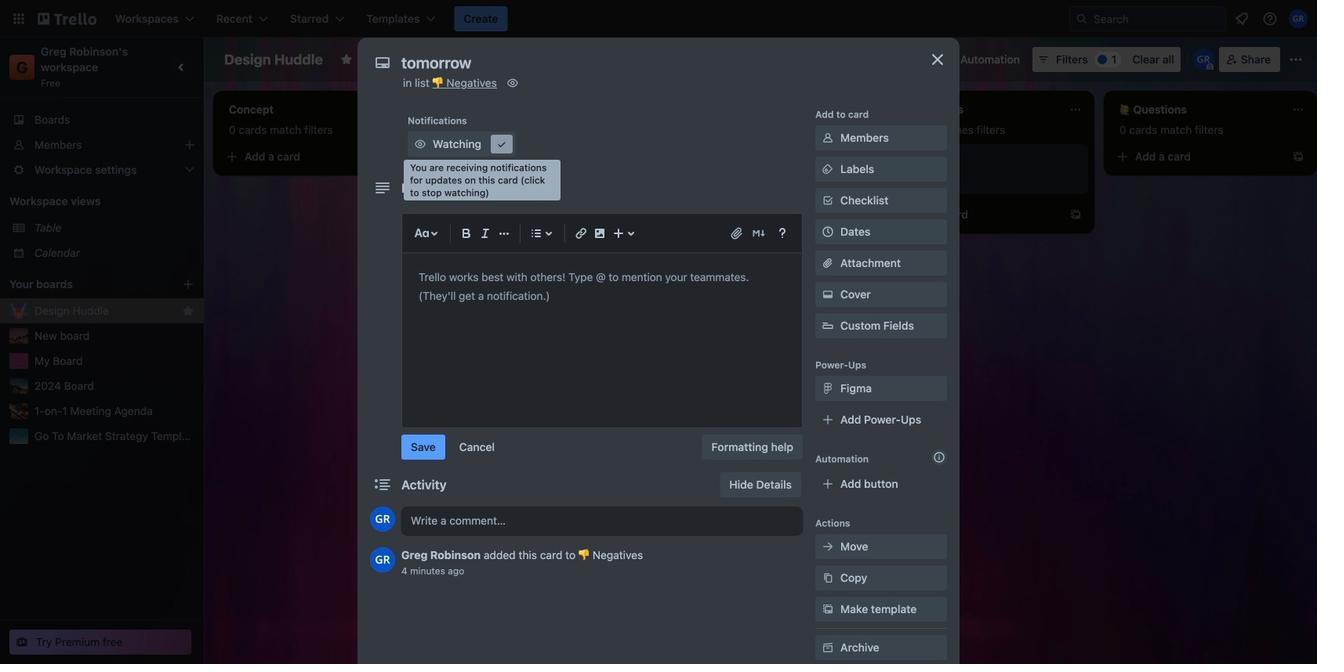 Task type: locate. For each thing, give the bounding box(es) containing it.
view markdown image
[[751, 226, 767, 242]]

None text field
[[394, 49, 911, 77]]

attach and insert link image
[[729, 226, 745, 242]]

sm image
[[505, 75, 521, 91], [820, 381, 836, 397], [820, 539, 836, 555], [820, 571, 836, 587], [820, 602, 836, 618], [820, 641, 836, 656]]

0 horizontal spatial create from template… image
[[401, 151, 414, 163]]

create from template… image
[[401, 151, 414, 163], [847, 151, 859, 163]]

0 horizontal spatial create from template… image
[[1070, 209, 1082, 221]]

greg robinson (gregrobinson96) image down 'search' field
[[1192, 49, 1214, 71]]

greg robinson (gregrobinson96) image right open information menu image
[[1289, 9, 1308, 28]]

1 create from template… image from the left
[[401, 151, 414, 163]]

search image
[[1076, 13, 1088, 25]]

greg robinson (gregrobinson96) image
[[1289, 9, 1308, 28], [1192, 49, 1214, 71], [370, 507, 395, 532]]

1 horizontal spatial create from template… image
[[847, 151, 859, 163]]

Search field
[[1088, 8, 1226, 30]]

1 vertical spatial create from template… image
[[1070, 209, 1082, 221]]

0 vertical spatial create from template… image
[[1292, 151, 1305, 163]]

greg robinson (gregrobinson96) image up greg robinson (gregrobinson96) icon
[[370, 507, 395, 532]]

open information menu image
[[1262, 11, 1278, 27]]

1 vertical spatial greg robinson (gregrobinson96) image
[[1192, 49, 1214, 71]]

0 notifications image
[[1233, 9, 1251, 28]]

your boards with 6 items element
[[9, 275, 158, 294]]

image image
[[590, 224, 609, 243]]

2 horizontal spatial greg robinson (gregrobinson96) image
[[1289, 9, 1308, 28]]

greg robinson (gregrobinson96) image
[[370, 548, 395, 573]]

editor toolbar
[[409, 221, 795, 246]]

sm image
[[939, 47, 961, 69], [820, 130, 836, 146], [412, 136, 428, 152], [494, 136, 510, 152], [820, 162, 836, 177], [820, 287, 836, 303]]

primary element
[[0, 0, 1317, 38]]

lists image
[[527, 224, 546, 243]]

create from template… image
[[1292, 151, 1305, 163], [1070, 209, 1082, 221]]

0 vertical spatial greg robinson (gregrobinson96) image
[[1289, 9, 1308, 28]]

starred icon image
[[182, 305, 194, 318]]

open help dialog image
[[773, 224, 792, 243]]

2 vertical spatial greg robinson (gregrobinson96) image
[[370, 507, 395, 532]]

bold ⌘b image
[[457, 224, 476, 243]]

star or unstar board image
[[340, 53, 353, 66]]

2 create from template… image from the left
[[847, 151, 859, 163]]



Task type: describe. For each thing, give the bounding box(es) containing it.
1 horizontal spatial greg robinson (gregrobinson96) image
[[1192, 49, 1214, 71]]

show menu image
[[1288, 52, 1304, 67]]

Write a comment text field
[[401, 507, 803, 536]]

close dialog image
[[928, 50, 947, 69]]

text styles image
[[412, 224, 431, 243]]

0 horizontal spatial greg robinson (gregrobinson96) image
[[370, 507, 395, 532]]

Main content area, start typing to enter text. text field
[[419, 268, 786, 306]]

more formatting image
[[495, 224, 514, 243]]

add board image
[[182, 278, 194, 291]]

italic ⌘i image
[[476, 224, 495, 243]]

link ⌘k image
[[572, 224, 590, 243]]

1 horizontal spatial create from template… image
[[1292, 151, 1305, 163]]

Board name text field
[[216, 47, 331, 72]]

text formatting group
[[457, 224, 514, 243]]



Task type: vqa. For each thing, say whether or not it's contained in the screenshot.
'Star Or Unstar Board' 'icon'
yes



